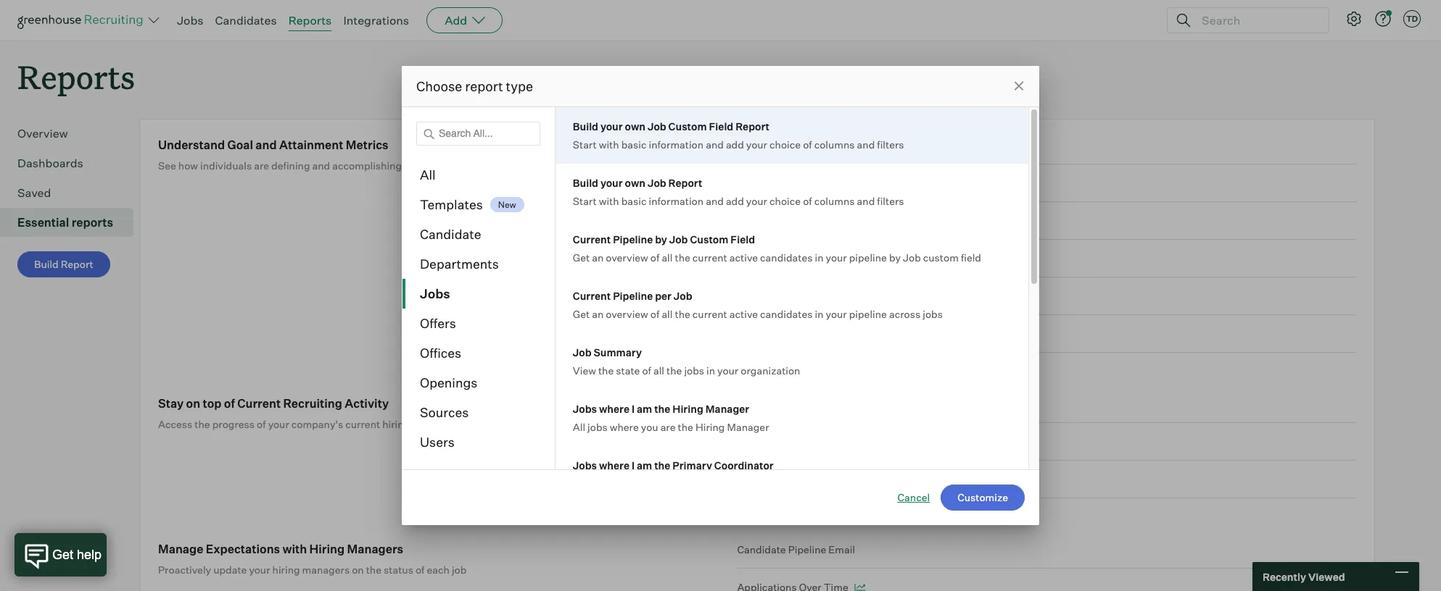 Task type: describe. For each thing, give the bounding box(es) containing it.
add button
[[427, 7, 503, 33]]

get inside current pipeline per job get an overview of all the current active candidates in your pipeline across jobs
[[573, 308, 590, 321]]

how
[[178, 160, 198, 172]]

add inside build your own job report start with basic information and add your choice of columns and filters
[[726, 195, 744, 207]]

managers
[[347, 543, 403, 557]]

1 vertical spatial attainment
[[898, 253, 952, 265]]

top
[[203, 397, 222, 411]]

job for build your own job custom field report start with basic information and add your choice of columns and filters
[[648, 120, 666, 133]]

1 vertical spatial where
[[610, 421, 639, 434]]

and right defining
[[312, 160, 330, 172]]

start inside build your own job report start with basic information and add your choice of columns and filters
[[573, 195, 597, 207]]

job summary view the state of all the jobs in your organization
[[573, 347, 800, 377]]

saved
[[17, 186, 51, 200]]

field for add
[[709, 120, 733, 133]]

dashboards link
[[17, 155, 128, 172]]

to
[[764, 253, 774, 265]]

your inside "manage expectations with hiring managers proactively update your hiring managers on the status of each job"
[[249, 564, 270, 577]]

primary
[[672, 460, 712, 472]]

add
[[445, 13, 467, 28]]

1 horizontal spatial by
[[889, 252, 901, 264]]

saved link
[[17, 184, 128, 202]]

manage expectations with hiring managers proactively update your hiring managers on the status of each job
[[158, 543, 467, 577]]

reports
[[72, 216, 113, 230]]

personal
[[493, 160, 534, 172]]

per
[[816, 398, 832, 411]]

Search text field
[[1198, 10, 1316, 31]]

add inside build your own job custom field report start with basic information and add your choice of columns and filters
[[726, 139, 744, 151]]

expectations
[[206, 543, 280, 557]]

status
[[384, 564, 413, 577]]

with inside build your own job report start with basic information and add your choice of columns and filters
[[599, 195, 619, 207]]

where for jobs where i am the hiring manager all jobs where you are the hiring manager
[[599, 403, 630, 416]]

pipeline for by
[[613, 234, 653, 246]]

all inside job summary view the state of all the jobs in your organization
[[653, 365, 664, 377]]

0 horizontal spatial by
[[655, 234, 667, 246]]

1 horizontal spatial goal
[[874, 253, 896, 265]]

in inside job summary view the state of all the jobs in your organization
[[706, 365, 715, 377]]

1 vertical spatial manager
[[727, 421, 769, 434]]

columns inside build your own job custom field report start with basic information and add your choice of columns and filters
[[814, 139, 855, 151]]

jobs link
[[177, 13, 203, 28]]

hiring inside stay on top of current recruiting activity access the progress of your company's current hiring process
[[382, 419, 410, 431]]

td
[[1406, 14, 1418, 24]]

see
[[158, 160, 176, 172]]

hiring inside "manage expectations with hiring managers proactively update your hiring managers on the status of each job"
[[272, 564, 300, 577]]

build your own job custom field report start with basic information and add your choice of columns and filters
[[573, 120, 904, 151]]

current for current pipeline per job
[[737, 398, 773, 411]]

choice inside build your own job report start with basic information and add your choice of columns and filters
[[769, 195, 801, 207]]

custom
[[923, 252, 959, 264]]

email
[[828, 544, 855, 556]]

current pipeline by job custom field get an overview of all the current active candidates in your pipeline by job custom field
[[573, 234, 981, 264]]

current inside stay on top of current recruiting activity access the progress of your company's current hiring process
[[345, 419, 380, 431]]

job for current pipeline per job get an overview of all the current active candidates in your pipeline across jobs
[[674, 290, 692, 302]]

current for current pipeline per job get an overview of all the current active candidates in your pipeline across jobs
[[573, 290, 611, 302]]

0 horizontal spatial reports
[[17, 55, 135, 98]]

your up development
[[600, 120, 623, 133]]

with inside build your own job custom field report start with basic information and add your choice of columns and filters
[[599, 139, 619, 151]]

configure image
[[1345, 10, 1363, 28]]

candidates
[[215, 13, 277, 28]]

pipeline inside current pipeline per job get an overview of all the current active candidates in your pipeline across jobs
[[849, 308, 887, 321]]

build inside button
[[34, 258, 58, 271]]

on inside stay on top of current recruiting activity access the progress of your company's current hiring process
[[186, 397, 200, 411]]

build report
[[34, 258, 93, 271]]

information inside build your own job report start with basic information and add your choice of columns and filters
[[649, 195, 704, 207]]

overview inside current pipeline per job get an overview of all the current active candidates in your pipeline across jobs
[[606, 308, 648, 321]]

new
[[498, 199, 516, 210]]

custom for and
[[668, 120, 707, 133]]

overview link
[[17, 125, 128, 142]]

recently
[[1263, 571, 1306, 583]]

1 horizontal spatial time
[[840, 139, 864, 152]]

sources
[[420, 405, 469, 421]]

the inside current pipeline per job get an overview of all the current active candidates in your pipeline across jobs
[[675, 308, 690, 321]]

job inside job summary view the state of all the jobs in your organization
[[573, 347, 591, 359]]

progress
[[212, 419, 255, 431]]

active inside current pipeline per job get an overview of all the current active candidates in your pipeline across jobs
[[729, 308, 758, 321]]

am for hiring
[[637, 403, 652, 416]]

activity
[[345, 397, 389, 411]]

essential reports link
[[17, 214, 128, 231]]

integrations link
[[343, 13, 409, 28]]

current inside stay on top of current recruiting activity access the progress of your company's current hiring process
[[237, 397, 281, 411]]

cancel
[[897, 492, 930, 504]]

icon chart image for individual goals over time
[[870, 142, 881, 150]]

0 vertical spatial manager
[[705, 403, 749, 416]]

development
[[583, 160, 645, 172]]

jobs where i am the primary coordinator
[[573, 460, 774, 472]]

of inside current pipeline per job get an overview of all the current active candidates in your pipeline across jobs
[[650, 308, 659, 321]]

2 vertical spatial icon chart image
[[854, 585, 865, 592]]

the inside stay on top of current recruiting activity access the progress of your company's current hiring process
[[195, 419, 210, 431]]

report
[[465, 78, 503, 94]]

field for current
[[731, 234, 755, 246]]

proactively
[[158, 564, 211, 577]]

goal inside understand goal and attainment metrics see how individuals are defining and accomplishing goals for their own personal and team development
[[227, 138, 253, 152]]

icon chart image for time to review applications goal attainment
[[957, 255, 968, 263]]

customize button
[[941, 485, 1025, 511]]

an inside current pipeline by job custom field get an overview of all the current active candidates in your pipeline by job custom field
[[592, 252, 604, 264]]

jobs inside current pipeline per job get an overview of all the current active candidates in your pipeline across jobs
[[923, 308, 943, 321]]

departments
[[420, 256, 499, 272]]

individual goals over time
[[737, 139, 864, 152]]

update
[[213, 564, 247, 577]]

candidate pipeline email
[[737, 544, 855, 556]]

reports link
[[288, 13, 332, 28]]

in inside current pipeline per job get an overview of all the current active candidates in your pipeline across jobs
[[815, 308, 824, 321]]

dashboards
[[17, 156, 83, 171]]

goals
[[786, 139, 813, 152]]

each
[[427, 564, 450, 577]]

and up time to review applications goal attainment
[[857, 195, 875, 207]]

get inside current pipeline by job custom field get an overview of all the current active candidates in your pipeline by job custom field
[[573, 252, 590, 264]]

are inside understand goal and attainment metrics see how individuals are defining and accomplishing goals for their own personal and team development
[[254, 160, 269, 172]]

current pipeline per job
[[737, 398, 852, 411]]

job for build your own job report start with basic information and add your choice of columns and filters
[[648, 177, 666, 189]]

the inside "manage expectations with hiring managers proactively update your hiring managers on the status of each job"
[[366, 564, 381, 577]]

attainment inside understand goal and attainment metrics see how individuals are defining and accomplishing goals for their own personal and team development
[[279, 138, 343, 152]]

organization
[[741, 365, 800, 377]]

cancel link
[[897, 491, 930, 505]]

and left individual
[[706, 139, 724, 151]]

templates
[[420, 197, 483, 212]]

td button
[[1403, 10, 1421, 28]]

offers
[[420, 315, 456, 331]]

own inside understand goal and attainment metrics see how individuals are defining and accomplishing goals for their own personal and team development
[[471, 160, 491, 172]]

your up current pipeline by job custom field get an overview of all the current active candidates in your pipeline by job custom field
[[746, 195, 767, 207]]

pipeline inside current pipeline by job custom field get an overview of all the current active candidates in your pipeline by job custom field
[[849, 252, 887, 264]]

i for primary
[[632, 460, 635, 472]]

build report button
[[17, 252, 110, 278]]

choose report type
[[416, 78, 533, 94]]

team
[[557, 160, 581, 172]]

goals
[[404, 160, 430, 172]]

and right over
[[857, 139, 875, 151]]

report inside build your own job report start with basic information and add your choice of columns and filters
[[668, 177, 702, 189]]

candidate for candidate pipeline email
[[737, 544, 786, 556]]

report inside build your own job custom field report start with basic information and add your choice of columns and filters
[[736, 120, 769, 133]]

offices
[[420, 345, 461, 361]]

jobs where i am the hiring manager all jobs where you are the hiring manager
[[573, 403, 769, 434]]

understand goal and attainment metrics see how individuals are defining and accomplishing goals for their own personal and team development
[[158, 138, 645, 172]]

type
[[506, 78, 533, 94]]

choose
[[416, 78, 462, 94]]

your inside job summary view the state of all the jobs in your organization
[[717, 365, 738, 377]]

users
[[420, 434, 455, 450]]

i for hiring
[[632, 403, 635, 416]]

current pipeline per job get an overview of all the current active candidates in your pipeline across jobs
[[573, 290, 943, 321]]

across
[[889, 308, 920, 321]]

of inside build your own job custom field report start with basic information and add your choice of columns and filters
[[803, 139, 812, 151]]

Search All... text field
[[416, 122, 540, 146]]

viewed
[[1308, 571, 1345, 583]]

review
[[776, 253, 810, 265]]

customize
[[957, 492, 1008, 504]]

on inside "manage expectations with hiring managers proactively update your hiring managers on the status of each job"
[[352, 564, 364, 577]]

candidate pipeline email link
[[737, 543, 1356, 569]]



Task type: locate. For each thing, give the bounding box(es) containing it.
essential reports
[[17, 216, 113, 230]]

0 vertical spatial overview
[[606, 252, 648, 264]]

basic inside build your own job report start with basic information and add your choice of columns and filters
[[621, 195, 646, 207]]

1 vertical spatial reports
[[17, 55, 135, 98]]

1 horizontal spatial are
[[660, 421, 676, 434]]

1 vertical spatial report
[[668, 177, 702, 189]]

choice
[[769, 139, 801, 151], [769, 195, 801, 207]]

goal
[[227, 138, 253, 152], [874, 253, 896, 265]]

job for current pipeline by job custom field get an overview of all the current active candidates in your pipeline by job custom field
[[669, 234, 688, 246]]

own inside build your own job custom field report start with basic information and add your choice of columns and filters
[[625, 120, 645, 133]]

2 vertical spatial in
[[706, 365, 715, 377]]

integrations
[[343, 13, 409, 28]]

job inside build your own job custom field report start with basic information and add your choice of columns and filters
[[648, 120, 666, 133]]

2 vertical spatial jobs
[[587, 421, 608, 434]]

1 vertical spatial current
[[692, 308, 727, 321]]

am inside jobs where i am the hiring manager all jobs where you are the hiring manager
[[637, 403, 652, 416]]

custom inside current pipeline by job custom field get an overview of all the current active candidates in your pipeline by job custom field
[[690, 234, 728, 246]]

0 horizontal spatial jobs
[[587, 421, 608, 434]]

build for build your own job report
[[573, 177, 598, 189]]

0 vertical spatial filters
[[877, 139, 904, 151]]

1 vertical spatial filters
[[877, 195, 904, 207]]

am
[[637, 403, 652, 416], [637, 460, 652, 472]]

1 horizontal spatial hiring
[[382, 419, 410, 431]]

hiring up primary
[[695, 421, 725, 434]]

candidates inside current pipeline per job get an overview of all the current active candidates in your pipeline across jobs
[[760, 308, 813, 321]]

your down expectations at the bottom of the page
[[249, 564, 270, 577]]

time left to
[[737, 253, 762, 265]]

0 horizontal spatial hiring
[[272, 564, 300, 577]]

with up development
[[599, 139, 619, 151]]

of down per
[[650, 308, 659, 321]]

build up team
[[573, 120, 598, 133]]

candidate for candidate
[[420, 226, 481, 242]]

pipeline for email
[[788, 544, 826, 556]]

the
[[675, 252, 690, 264], [675, 308, 690, 321], [598, 365, 614, 377], [666, 365, 682, 377], [654, 403, 670, 416], [195, 419, 210, 431], [678, 421, 693, 434], [654, 460, 670, 472], [366, 564, 381, 577]]

0 horizontal spatial time
[[737, 253, 762, 265]]

all inside current pipeline by job custom field get an overview of all the current active candidates in your pipeline by job custom field
[[662, 252, 673, 264]]

0 vertical spatial with
[[599, 139, 619, 151]]

1 an from the top
[[592, 252, 604, 264]]

am up you in the left bottom of the page
[[637, 403, 652, 416]]

hiring left process
[[382, 419, 410, 431]]

2 start from the top
[[573, 195, 597, 207]]

0 vertical spatial attainment
[[279, 138, 343, 152]]

custom inside build your own job custom field report start with basic information and add your choice of columns and filters
[[668, 120, 707, 133]]

0 vertical spatial goal
[[227, 138, 253, 152]]

summary
[[594, 347, 642, 359]]

icon chart image
[[870, 142, 881, 150], [957, 255, 968, 263], [854, 585, 865, 592]]

am down you in the left bottom of the page
[[637, 460, 652, 472]]

in inside current pipeline by job custom field get an overview of all the current active candidates in your pipeline by job custom field
[[815, 252, 824, 264]]

0 horizontal spatial are
[[254, 160, 269, 172]]

columns down over
[[814, 195, 855, 207]]

choose report type dialog
[[402, 66, 1039, 526]]

by left custom
[[889, 252, 901, 264]]

td button
[[1400, 7, 1424, 30]]

own inside build your own job report start with basic information and add your choice of columns and filters
[[625, 177, 645, 189]]

field up build your own job report start with basic information and add your choice of columns and filters at top
[[709, 120, 733, 133]]

build down essential
[[34, 258, 58, 271]]

0 vertical spatial custom
[[668, 120, 707, 133]]

individuals
[[200, 160, 252, 172]]

all down per
[[662, 308, 673, 321]]

0 vertical spatial icon chart image
[[870, 142, 881, 150]]

report
[[736, 120, 769, 133], [668, 177, 702, 189], [61, 258, 93, 271]]

1 vertical spatial build
[[573, 177, 598, 189]]

basic down development
[[621, 195, 646, 207]]

hiring left managers
[[272, 564, 300, 577]]

1 vertical spatial get
[[573, 308, 590, 321]]

current inside current pipeline by job custom field get an overview of all the current active candidates in your pipeline by job custom field
[[573, 234, 611, 246]]

0 vertical spatial i
[[632, 403, 635, 416]]

candidates inside current pipeline by job custom field get an overview of all the current active candidates in your pipeline by job custom field
[[760, 252, 813, 264]]

jobs
[[923, 308, 943, 321], [684, 365, 704, 377], [587, 421, 608, 434]]

with up managers
[[282, 543, 307, 557]]

where for jobs where i am the primary coordinator
[[599, 460, 630, 472]]

1 vertical spatial by
[[889, 252, 901, 264]]

of down individual goals over time
[[803, 195, 812, 207]]

2 horizontal spatial icon chart image
[[957, 255, 968, 263]]

hiring inside "manage expectations with hiring managers proactively update your hiring managers on the status of each job"
[[309, 543, 345, 557]]

0 vertical spatial candidates
[[760, 252, 813, 264]]

pipeline inside candidate pipeline email link
[[788, 544, 826, 556]]

2 pipeline from the top
[[849, 308, 887, 321]]

candidates
[[760, 252, 813, 264], [760, 308, 813, 321]]

jobs inside jobs where i am the hiring manager all jobs where you are the hiring manager
[[587, 421, 608, 434]]

choice left over
[[769, 139, 801, 151]]

of inside job summary view the state of all the jobs in your organization
[[642, 365, 651, 377]]

your inside current pipeline per job get an overview of all the current active candidates in your pipeline across jobs
[[826, 308, 847, 321]]

i down state
[[632, 403, 635, 416]]

all left their on the left
[[420, 167, 436, 183]]

0 horizontal spatial report
[[61, 258, 93, 271]]

field inside build your own job custom field report start with basic information and add your choice of columns and filters
[[709, 120, 733, 133]]

custom for the
[[690, 234, 728, 246]]

manager up coordinator
[[727, 421, 769, 434]]

0 vertical spatial columns
[[814, 139, 855, 151]]

1 vertical spatial i
[[632, 460, 635, 472]]

1 candidates from the top
[[760, 252, 813, 264]]

1 get from the top
[[573, 252, 590, 264]]

1 vertical spatial are
[[660, 421, 676, 434]]

build for build your own job custom field report
[[573, 120, 598, 133]]

recruiting
[[283, 397, 342, 411]]

0 vertical spatial information
[[649, 139, 704, 151]]

0 horizontal spatial icon chart image
[[854, 585, 865, 592]]

2 choice from the top
[[769, 195, 801, 207]]

0 vertical spatial reports
[[288, 13, 332, 28]]

current for current pipeline by job custom field get an overview of all the current active candidates in your pipeline by job custom field
[[573, 234, 611, 246]]

0 vertical spatial all
[[420, 167, 436, 183]]

basic
[[621, 139, 646, 151], [621, 195, 646, 207]]

0 horizontal spatial candidate
[[420, 226, 481, 242]]

access
[[158, 419, 192, 431]]

and down build your own job custom field report start with basic information and add your choice of columns and filters
[[706, 195, 724, 207]]

0 vertical spatial on
[[186, 397, 200, 411]]

2 vertical spatial with
[[282, 543, 307, 557]]

their
[[447, 160, 469, 172]]

2 filters from the top
[[877, 195, 904, 207]]

start down team
[[573, 195, 597, 207]]

pipeline inside current pipeline by job custom field get an overview of all the current active candidates in your pipeline by job custom field
[[613, 234, 653, 246]]

1 active from the top
[[729, 252, 758, 264]]

job
[[452, 564, 467, 577]]

field
[[709, 120, 733, 133], [731, 234, 755, 246]]

are left defining
[[254, 160, 269, 172]]

0 horizontal spatial all
[[420, 167, 436, 183]]

own for build your own job custom field report
[[625, 120, 645, 133]]

current inside current pipeline by job custom field get an overview of all the current active candidates in your pipeline by job custom field
[[692, 252, 727, 264]]

1 vertical spatial candidate
[[737, 544, 786, 556]]

0 vertical spatial current
[[692, 252, 727, 264]]

all
[[662, 252, 673, 264], [662, 308, 673, 321], [653, 365, 664, 377]]

jobs right across at bottom
[[923, 308, 943, 321]]

candidates down review
[[760, 308, 813, 321]]

1 horizontal spatial jobs
[[684, 365, 704, 377]]

choice up current pipeline by job custom field get an overview of all the current active candidates in your pipeline by job custom field
[[769, 195, 801, 207]]

are inside jobs where i am the hiring manager all jobs where you are the hiring manager
[[660, 421, 676, 434]]

reports right candidates 'link'
[[288, 13, 332, 28]]

of right state
[[642, 365, 651, 377]]

your down applications
[[826, 308, 847, 321]]

own
[[625, 120, 645, 133], [471, 160, 491, 172], [625, 177, 645, 189]]

company's
[[291, 419, 343, 431]]

current down activity
[[345, 419, 380, 431]]

0 vertical spatial choice
[[769, 139, 801, 151]]

candidate inside choose report type dialog
[[420, 226, 481, 242]]

1 vertical spatial jobs
[[684, 365, 704, 377]]

active up organization in the right bottom of the page
[[729, 308, 758, 321]]

2 active from the top
[[729, 308, 758, 321]]

2 information from the top
[[649, 195, 704, 207]]

build inside build your own job custom field report start with basic information and add your choice of columns and filters
[[573, 120, 598, 133]]

current inside current pipeline per job get an overview of all the current active candidates in your pipeline across jobs
[[573, 290, 611, 302]]

columns right goals
[[814, 139, 855, 151]]

0 vertical spatial pipeline
[[849, 252, 887, 264]]

in
[[815, 252, 824, 264], [815, 308, 824, 321], [706, 365, 715, 377]]

2 candidates from the top
[[760, 308, 813, 321]]

build down team
[[573, 177, 598, 189]]

hiring down job summary view the state of all the jobs in your organization
[[672, 403, 703, 416]]

field
[[961, 252, 981, 264]]

2 get from the top
[[573, 308, 590, 321]]

0 vertical spatial an
[[592, 252, 604, 264]]

active left to
[[729, 252, 758, 264]]

1 vertical spatial pipeline
[[849, 308, 887, 321]]

1 vertical spatial am
[[637, 460, 652, 472]]

1 vertical spatial in
[[815, 308, 824, 321]]

1 vertical spatial own
[[471, 160, 491, 172]]

current up job summary view the state of all the jobs in your organization
[[692, 308, 727, 321]]

candidates up current pipeline per job get an overview of all the current active candidates in your pipeline across jobs
[[760, 252, 813, 264]]

managers
[[302, 564, 350, 577]]

on
[[186, 397, 200, 411], [352, 564, 364, 577]]

1 filters from the top
[[877, 139, 904, 151]]

your left organization in the right bottom of the page
[[717, 365, 738, 377]]

1 horizontal spatial all
[[573, 421, 585, 434]]

i
[[632, 403, 635, 416], [632, 460, 635, 472]]

filters inside build your own job custom field report start with basic information and add your choice of columns and filters
[[877, 139, 904, 151]]

with down development
[[599, 195, 619, 207]]

1 vertical spatial basic
[[621, 195, 646, 207]]

all down view
[[573, 421, 585, 434]]

overview inside current pipeline by job custom field get an overview of all the current active candidates in your pipeline by job custom field
[[606, 252, 648, 264]]

goal up individuals
[[227, 138, 253, 152]]

where
[[599, 403, 630, 416], [610, 421, 639, 434], [599, 460, 630, 472]]

0 vertical spatial hiring
[[382, 419, 410, 431]]

start up team
[[573, 139, 597, 151]]

own up development
[[625, 120, 645, 133]]

of right progress
[[257, 419, 266, 431]]

you
[[641, 421, 658, 434]]

1 i from the top
[[632, 403, 635, 416]]

and up defining
[[256, 138, 277, 152]]

i inside jobs where i am the hiring manager all jobs where you are the hiring manager
[[632, 403, 635, 416]]

filters inside build your own job report start with basic information and add your choice of columns and filters
[[877, 195, 904, 207]]

1 add from the top
[[726, 139, 744, 151]]

job inside build your own job report start with basic information and add your choice of columns and filters
[[648, 177, 666, 189]]

an
[[592, 252, 604, 264], [592, 308, 604, 321]]

of inside "manage expectations with hiring managers proactively update your hiring managers on the status of each job"
[[415, 564, 425, 577]]

pipeline
[[613, 234, 653, 246], [613, 290, 653, 302], [776, 398, 814, 411], [788, 544, 826, 556]]

on down managers
[[352, 564, 364, 577]]

overview
[[606, 252, 648, 264], [606, 308, 648, 321]]

add down individual
[[726, 195, 744, 207]]

1 horizontal spatial report
[[668, 177, 702, 189]]

0 vertical spatial are
[[254, 160, 269, 172]]

1 am from the top
[[637, 403, 652, 416]]

1 vertical spatial on
[[352, 564, 364, 577]]

1 horizontal spatial candidate
[[737, 544, 786, 556]]

metrics
[[346, 138, 388, 152]]

report down build your own job custom field report start with basic information and add your choice of columns and filters
[[668, 177, 702, 189]]

stay
[[158, 397, 184, 411]]

current pipeline per job link
[[737, 397, 1356, 424]]

0 vertical spatial am
[[637, 403, 652, 416]]

defining
[[271, 160, 310, 172]]

jobs for organization
[[684, 365, 704, 377]]

1 vertical spatial information
[[649, 195, 704, 207]]

of right the top
[[224, 397, 235, 411]]

0 vertical spatial jobs
[[923, 308, 943, 321]]

current inside current pipeline per job get an overview of all the current active candidates in your pipeline across jobs
[[692, 308, 727, 321]]

view
[[573, 365, 596, 377]]

0 vertical spatial own
[[625, 120, 645, 133]]

1 vertical spatial custom
[[690, 234, 728, 246]]

attainment up defining
[[279, 138, 343, 152]]

choice inside build your own job custom field report start with basic information and add your choice of columns and filters
[[769, 139, 801, 151]]

an inside current pipeline per job get an overview of all the current active candidates in your pipeline across jobs
[[592, 308, 604, 321]]

2 an from the top
[[592, 308, 604, 321]]

own down development
[[625, 177, 645, 189]]

add up build your own job report start with basic information and add your choice of columns and filters at top
[[726, 139, 744, 151]]

attainment
[[279, 138, 343, 152], [898, 253, 952, 265]]

candidate
[[420, 226, 481, 242], [737, 544, 786, 556]]

time right over
[[840, 139, 864, 152]]

state
[[616, 365, 640, 377]]

process
[[412, 419, 450, 431]]

all inside current pipeline per job get an overview of all the current active candidates in your pipeline across jobs
[[662, 308, 673, 321]]

in right review
[[815, 252, 824, 264]]

all
[[420, 167, 436, 183], [573, 421, 585, 434]]

2 vertical spatial hiring
[[309, 543, 345, 557]]

0 vertical spatial add
[[726, 139, 744, 151]]

your
[[600, 120, 623, 133], [746, 139, 767, 151], [600, 177, 623, 189], [746, 195, 767, 207], [826, 252, 847, 264], [826, 308, 847, 321], [717, 365, 738, 377], [268, 419, 289, 431], [249, 564, 270, 577]]

start inside build your own job custom field report start with basic information and add your choice of columns and filters
[[573, 139, 597, 151]]

for
[[432, 160, 445, 172]]

reports down greenhouse recruiting image
[[17, 55, 135, 98]]

jobs inside jobs where i am the hiring manager all jobs where you are the hiring manager
[[573, 403, 597, 416]]

of left each
[[415, 564, 425, 577]]

hiring up managers
[[309, 543, 345, 557]]

attainment left field
[[898, 253, 952, 265]]

1 vertical spatial icon chart image
[[957, 255, 968, 263]]

essential
[[17, 216, 69, 230]]

own right their on the left
[[471, 160, 491, 172]]

2 horizontal spatial jobs
[[923, 308, 943, 321]]

field down build your own job report start with basic information and add your choice of columns and filters at top
[[731, 234, 755, 246]]

1 vertical spatial choice
[[769, 195, 801, 207]]

0 vertical spatial basic
[[621, 139, 646, 151]]

in down applications
[[815, 308, 824, 321]]

own for build your own job report
[[625, 177, 645, 189]]

1 vertical spatial add
[[726, 195, 744, 207]]

your left company's
[[268, 419, 289, 431]]

am for primary
[[637, 460, 652, 472]]

and left team
[[537, 160, 555, 172]]

1 information from the top
[[649, 139, 704, 151]]

columns inside build your own job report start with basic information and add your choice of columns and filters
[[814, 195, 855, 207]]

1 vertical spatial hiring
[[272, 564, 300, 577]]

your left goals
[[746, 139, 767, 151]]

jobs left you in the left bottom of the page
[[587, 421, 608, 434]]

0 vertical spatial in
[[815, 252, 824, 264]]

1 choice from the top
[[769, 139, 801, 151]]

overview
[[17, 126, 68, 141]]

applications
[[812, 253, 872, 265]]

candidates link
[[215, 13, 277, 28]]

are right you in the left bottom of the page
[[660, 421, 676, 434]]

filters
[[877, 139, 904, 151], [877, 195, 904, 207]]

1 basic from the top
[[621, 139, 646, 151]]

understand
[[158, 138, 225, 152]]

1 start from the top
[[573, 139, 597, 151]]

0 vertical spatial candidate
[[420, 226, 481, 242]]

field inside current pipeline by job custom field get an overview of all the current active candidates in your pipeline by job custom field
[[731, 234, 755, 246]]

of up per
[[650, 252, 659, 264]]

of left over
[[803, 139, 812, 151]]

pipeline inside current pipeline per job link
[[776, 398, 814, 411]]

2 vertical spatial current
[[345, 419, 380, 431]]

0 vertical spatial start
[[573, 139, 597, 151]]

over
[[815, 139, 837, 152]]

build inside build your own job report start with basic information and add your choice of columns and filters
[[573, 177, 598, 189]]

your down development
[[600, 177, 623, 189]]

of inside build your own job report start with basic information and add your choice of columns and filters
[[803, 195, 812, 207]]

1 pipeline from the top
[[849, 252, 887, 264]]

greenhouse recruiting image
[[17, 12, 148, 29]]

on left the top
[[186, 397, 200, 411]]

in left organization in the right bottom of the page
[[706, 365, 715, 377]]

1 horizontal spatial icon chart image
[[870, 142, 881, 150]]

1 vertical spatial time
[[737, 253, 762, 265]]

current left to
[[692, 252, 727, 264]]

basic inside build your own job custom field report start with basic information and add your choice of columns and filters
[[621, 139, 646, 151]]

pipeline for per
[[776, 398, 814, 411]]

your inside stay on top of current recruiting activity access the progress of your company's current hiring process
[[268, 419, 289, 431]]

1 vertical spatial start
[[573, 195, 597, 207]]

of inside current pipeline by job custom field get an overview of all the current active candidates in your pipeline by job custom field
[[650, 252, 659, 264]]

2 basic from the top
[[621, 195, 646, 207]]

add
[[726, 139, 744, 151], [726, 195, 744, 207]]

1 horizontal spatial on
[[352, 564, 364, 577]]

0 vertical spatial report
[[736, 120, 769, 133]]

2 overview from the top
[[606, 308, 648, 321]]

all right state
[[653, 365, 664, 377]]

stay on top of current recruiting activity access the progress of your company's current hiring process
[[158, 397, 450, 431]]

1 vertical spatial goal
[[874, 253, 896, 265]]

build your own job report start with basic information and add your choice of columns and filters
[[573, 177, 904, 207]]

1 vertical spatial hiring
[[695, 421, 725, 434]]

pipeline inside current pipeline per job get an overview of all the current active candidates in your pipeline across jobs
[[613, 290, 653, 302]]

with
[[599, 139, 619, 151], [599, 195, 619, 207], [282, 543, 307, 557]]

job for current pipeline per job
[[834, 398, 852, 411]]

active inside current pipeline by job custom field get an overview of all the current active candidates in your pipeline by job custom field
[[729, 252, 758, 264]]

your right review
[[826, 252, 847, 264]]

0 vertical spatial active
[[729, 252, 758, 264]]

the inside current pipeline by job custom field get an overview of all the current active candidates in your pipeline by job custom field
[[675, 252, 690, 264]]

manager
[[705, 403, 749, 416], [727, 421, 769, 434]]

accomplishing
[[332, 160, 402, 172]]

jobs for are
[[587, 421, 608, 434]]

time to review applications goal attainment
[[737, 253, 952, 265]]

information
[[649, 139, 704, 151], [649, 195, 704, 207]]

coordinator
[[714, 460, 774, 472]]

1 vertical spatial field
[[731, 234, 755, 246]]

report up individual
[[736, 120, 769, 133]]

by up per
[[655, 234, 667, 246]]

job inside current pipeline per job get an overview of all the current active candidates in your pipeline across jobs
[[674, 290, 692, 302]]

all inside jobs where i am the hiring manager all jobs where you are the hiring manager
[[573, 421, 585, 434]]

0 vertical spatial get
[[573, 252, 590, 264]]

2 vertical spatial where
[[599, 460, 630, 472]]

report inside button
[[61, 258, 93, 271]]

manager down organization in the right bottom of the page
[[705, 403, 749, 416]]

0 vertical spatial by
[[655, 234, 667, 246]]

0 horizontal spatial attainment
[[279, 138, 343, 152]]

with inside "manage expectations with hiring managers proactively update your hiring managers on the status of each job"
[[282, 543, 307, 557]]

jobs inside job summary view the state of all the jobs in your organization
[[684, 365, 704, 377]]

2 vertical spatial own
[[625, 177, 645, 189]]

job
[[648, 120, 666, 133], [648, 177, 666, 189], [669, 234, 688, 246], [903, 252, 921, 264], [674, 290, 692, 302], [573, 347, 591, 359], [834, 398, 852, 411]]

your inside current pipeline by job custom field get an overview of all the current active candidates in your pipeline by job custom field
[[826, 252, 847, 264]]

2 am from the top
[[637, 460, 652, 472]]

i left primary
[[632, 460, 635, 472]]

1 vertical spatial all
[[573, 421, 585, 434]]

all up per
[[662, 252, 673, 264]]

pipeline for per
[[613, 290, 653, 302]]

basic up development
[[621, 139, 646, 151]]

0 horizontal spatial goal
[[227, 138, 253, 152]]

goal right applications
[[874, 253, 896, 265]]

jobs up jobs where i am the hiring manager all jobs where you are the hiring manager
[[684, 365, 704, 377]]

2 columns from the top
[[814, 195, 855, 207]]

0 vertical spatial hiring
[[672, 403, 703, 416]]

1 vertical spatial columns
[[814, 195, 855, 207]]

2 vertical spatial all
[[653, 365, 664, 377]]

0 vertical spatial where
[[599, 403, 630, 416]]

and
[[256, 138, 277, 152], [706, 139, 724, 151], [857, 139, 875, 151], [312, 160, 330, 172], [537, 160, 555, 172], [706, 195, 724, 207], [857, 195, 875, 207]]

candidate inside candidate pipeline email link
[[737, 544, 786, 556]]

1 columns from the top
[[814, 139, 855, 151]]

1 overview from the top
[[606, 252, 648, 264]]

individual
[[737, 139, 784, 152]]

2 add from the top
[[726, 195, 744, 207]]

information inside build your own job custom field report start with basic information and add your choice of columns and filters
[[649, 139, 704, 151]]

2 i from the top
[[632, 460, 635, 472]]

get
[[573, 252, 590, 264], [573, 308, 590, 321]]

per
[[655, 290, 672, 302]]

report down "essential reports" link on the left
[[61, 258, 93, 271]]

2 vertical spatial build
[[34, 258, 58, 271]]

of
[[803, 139, 812, 151], [803, 195, 812, 207], [650, 252, 659, 264], [650, 308, 659, 321], [642, 365, 651, 377], [224, 397, 235, 411], [257, 419, 266, 431], [415, 564, 425, 577]]

manage
[[158, 543, 203, 557]]

1 horizontal spatial attainment
[[898, 253, 952, 265]]



Task type: vqa. For each thing, say whether or not it's contained in the screenshot.
Start in the build your own job custom field report start with basic information and add your choice of columns and filters
yes



